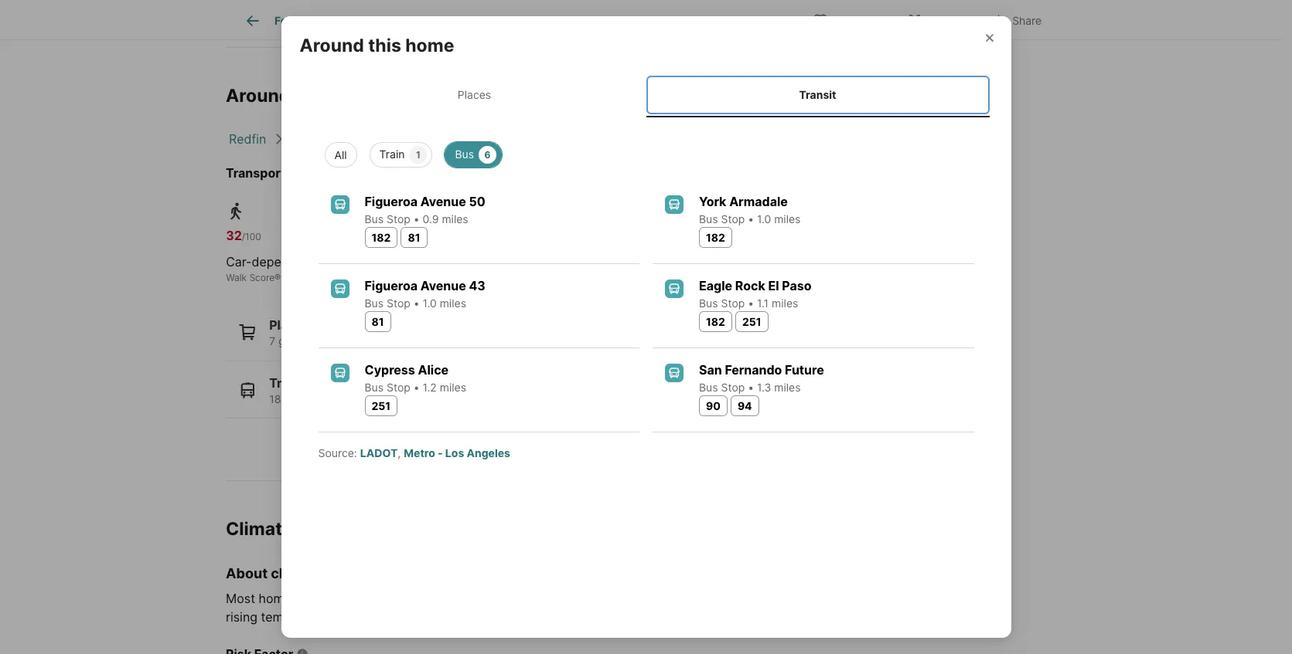 Task type: describe. For each thing, give the bounding box(es) containing it.
7
[[269, 335, 275, 348]]

81,
[[317, 393, 332, 406]]

have
[[301, 591, 329, 607]]

sea
[[368, 610, 389, 625]]

stop inside figueroa avenue 50 bus stop • 0.9 miles
[[387, 212, 410, 226]]

bus image for eagle rock el paso
[[665, 280, 684, 298]]

favorite
[[834, 14, 875, 27]]

rising
[[226, 610, 258, 625]]

score for some
[[394, 272, 420, 284]]

ladot
[[360, 447, 398, 460]]

x-out button
[[894, 3, 971, 35]]

1.2
[[423, 381, 437, 394]]

out
[[940, 14, 958, 27]]

miles inside figueroa avenue 43 bus stop • 1.0 miles 81
[[440, 297, 466, 310]]

paso
[[782, 278, 811, 294]]

list box inside around this home 'dialog'
[[312, 136, 980, 168]]

1 vertical spatial this
[[294, 85, 327, 106]]

groceries,
[[278, 335, 329, 348]]

32
[[226, 228, 242, 244]]

redfin
[[229, 132, 266, 147]]

1.0 inside figueroa avenue 43 bus stop • 1.0 miles 81
[[423, 297, 437, 310]]

temperatures
[[261, 610, 339, 625]]

risk
[[368, 591, 389, 607]]

bus image for york armadale
[[665, 195, 684, 214]]

impacted
[[583, 591, 637, 607]]

stop inside eagle rock el paso bus stop • 1.1 miles
[[721, 297, 745, 310]]

somewhat
[[483, 255, 545, 270]]

stop inside cypress alice bus stop • 1.2 miles 251
[[387, 381, 410, 394]]

• inside san fernando future bus stop • 1.3 miles
[[748, 381, 754, 394]]

bus inside figueroa avenue 50 bus stop • 0.9 miles
[[365, 212, 384, 226]]

bike
[[483, 272, 501, 284]]

miles inside san fernando future bus stop • 1.3 miles
[[774, 381, 801, 394]]

property details
[[420, 14, 501, 27]]

fernando
[[725, 362, 782, 378]]

around inside around this home element
[[300, 35, 364, 57]]

schools tab
[[643, 2, 721, 39]]

1.0 inside york armadale bus stop • 1.0 miles 182
[[757, 212, 771, 226]]

eagle
[[699, 278, 732, 294]]

182 for figueroa avenue 50
[[372, 231, 391, 244]]

around this home inside around this home element
[[300, 35, 454, 57]]

251 inside cypress alice bus stop • 1.2 miles 251
[[372, 399, 391, 413]]

transit for transit
[[799, 88, 836, 101]]

train
[[379, 147, 405, 161]]

cypress
[[365, 362, 415, 378]]

27 /100
[[362, 228, 396, 244]]

bus inside figueroa avenue 43 bus stop • 1.0 miles 81
[[365, 297, 384, 310]]

figueroa for figueroa avenue 50
[[365, 194, 418, 209]]

1 vertical spatial home
[[332, 85, 380, 106]]

transit inside some transit transit score ®
[[362, 272, 392, 284]]

transit 182, 251, 81, 90, 94
[[269, 376, 368, 406]]

rock
[[735, 278, 765, 294]]

avenue for 50
[[420, 194, 466, 209]]

8
[[413, 335, 419, 348]]

around this home dialog
[[281, 16, 1011, 639]]

natural
[[407, 591, 448, 607]]

some transit transit score ®
[[362, 255, 436, 284]]

94 inside around this home 'dialog'
[[738, 399, 752, 413]]

0 vertical spatial 251
[[742, 315, 761, 328]]

182 for eagle rock el paso
[[706, 315, 725, 328]]

251,
[[294, 393, 314, 406]]

43
[[469, 278, 485, 294]]

81 inside figueroa avenue 43 bus stop • 1.0 miles 81
[[372, 315, 384, 328]]

disasters,
[[451, 591, 508, 607]]

transportation
[[226, 166, 316, 181]]

bus inside san fernando future bus stop • 1.3 miles
[[699, 381, 718, 394]]

los angeles
[[371, 132, 442, 147]]

mount
[[467, 132, 504, 147]]

• inside figueroa avenue 50 bus stop • 0.9 miles
[[413, 212, 420, 226]]

most homes have some risk of natural disasters, and may be impacted by climate change due to rising temperatures and sea levels.
[[226, 591, 788, 625]]

source: ladot , metro - los angeles
[[318, 447, 510, 460]]

california link
[[291, 132, 346, 147]]

climate inside most homes have some risk of natural disasters, and may be impacted by climate change due to rising temperatures and sea levels.
[[659, 591, 701, 607]]

27
[[362, 228, 377, 244]]

sea
[[383, 166, 405, 181]]

alice
[[418, 362, 449, 378]]

1
[[416, 149, 421, 161]]

miles inside eagle rock el paso bus stop • 1.1 miles
[[772, 297, 798, 310]]

• inside figueroa avenue 43 bus stop • 1.0 miles 81
[[413, 297, 420, 310]]

stop inside york armadale bus stop • 1.0 miles 182
[[721, 212, 745, 226]]

due
[[751, 591, 773, 607]]

182 inside york armadale bus stop • 1.0 miles 182
[[706, 231, 725, 244]]

el
[[768, 278, 779, 294]]

car-
[[226, 255, 252, 270]]

x-
[[929, 14, 940, 27]]

• inside york armadale bus stop • 1.0 miles 182
[[748, 212, 754, 226]]

,
[[398, 447, 401, 460]]

• inside cypress alice bus stop • 1.2 miles 251
[[413, 381, 420, 394]]

most
[[226, 591, 255, 607]]

bus image for san fernando future
[[665, 364, 684, 382]]

san fernando future bus stop • 1.3 miles
[[699, 362, 824, 394]]

0 horizontal spatial around
[[226, 85, 290, 106]]

los angeles link
[[371, 132, 442, 147]]

metro - los angeles link
[[404, 447, 510, 460]]

metro
[[404, 447, 435, 460]]

miles inside figueroa avenue 50 bus stop • 0.9 miles
[[442, 212, 468, 226]]

ln
[[441, 166, 456, 181]]

change
[[704, 591, 748, 607]]

bus inside eagle rock el paso bus stop • 1.1 miles
[[699, 297, 718, 310]]

washington
[[508, 132, 576, 147]]

tax
[[571, 14, 587, 27]]

feed link
[[244, 12, 300, 30]]

los inside around this home 'dialog'
[[445, 447, 464, 460]]

schools
[[661, 14, 704, 27]]

car-dependent walk score ®
[[226, 255, 315, 284]]

&
[[561, 14, 568, 27]]

be
[[565, 591, 580, 607]]

bus inside york armadale bus stop • 1.0 miles 182
[[699, 212, 718, 226]]

places tab
[[303, 76, 646, 114]]

source:
[[318, 447, 357, 460]]

tab list containing feed
[[226, 0, 734, 39]]

1.3
[[757, 381, 771, 394]]

bus inside cypress alice bus stop • 1.2 miles 251
[[365, 381, 384, 394]]



Task type: locate. For each thing, give the bounding box(es) containing it.
2 ® from the left
[[420, 272, 426, 284]]

94 right 90,
[[354, 393, 368, 406]]

to
[[777, 591, 788, 607]]

bus image left san
[[665, 364, 684, 382]]

score for somewhat
[[504, 272, 529, 284]]

score down somewhat
[[504, 272, 529, 284]]

x-out
[[929, 14, 958, 27]]

1 horizontal spatial angeles
[[467, 447, 510, 460]]

0 vertical spatial angeles
[[395, 132, 442, 147]]

overview tab
[[318, 2, 402, 39]]

around this home down overview
[[300, 35, 454, 57]]

2 figueroa from the top
[[365, 278, 418, 294]]

may
[[537, 591, 561, 607]]

figueroa for figueroa avenue 43
[[365, 278, 418, 294]]

bus image up places 7 groceries, 22 restaurants, 8 parks
[[331, 280, 349, 298]]

0 horizontal spatial and
[[343, 610, 365, 625]]

california
[[291, 132, 346, 147]]

0 horizontal spatial /100
[[242, 231, 261, 243]]

home down property
[[405, 35, 454, 57]]

1.0 up parks
[[423, 297, 437, 310]]

0 horizontal spatial 251
[[372, 399, 391, 413]]

• left 0.9
[[413, 212, 420, 226]]

bus image left york
[[665, 195, 684, 214]]

182 up some
[[372, 231, 391, 244]]

81 up transit
[[408, 231, 420, 244]]

® inside some transit transit score ®
[[420, 272, 426, 284]]

transportation near 4124 sea view ln
[[226, 166, 456, 181]]

1 vertical spatial 81
[[372, 315, 384, 328]]

transit tab
[[646, 76, 989, 114]]

1 vertical spatial 251
[[372, 399, 391, 413]]

1 vertical spatial risks
[[324, 566, 357, 582]]

251 down cypress
[[372, 399, 391, 413]]

® for dependent
[[274, 272, 281, 284]]

bus image up 90,
[[331, 364, 349, 382]]

1 /100 from the left
[[242, 231, 261, 243]]

list box containing train
[[312, 136, 980, 168]]

1 vertical spatial and
[[343, 610, 365, 625]]

sale
[[537, 14, 558, 27]]

1 bus image from the top
[[331, 280, 349, 298]]

about
[[226, 566, 268, 582]]

/100 up some
[[377, 231, 396, 243]]

and
[[511, 591, 533, 607], [343, 610, 365, 625]]

home inside 'dialog'
[[405, 35, 454, 57]]

1 ® from the left
[[274, 272, 281, 284]]

1 horizontal spatial transit
[[362, 272, 392, 284]]

miles inside york armadale bus stop • 1.0 miles 182
[[774, 212, 801, 226]]

miles right 0.9
[[442, 212, 468, 226]]

1 avenue from the top
[[420, 194, 466, 209]]

bus left 6
[[455, 147, 474, 161]]

0 vertical spatial and
[[511, 591, 533, 607]]

stop down york
[[721, 212, 745, 226]]

81 up 'restaurants,'
[[372, 315, 384, 328]]

1 vertical spatial figueroa
[[365, 278, 418, 294]]

94 inside transit 182, 251, 81, 90, 94
[[354, 393, 368, 406]]

• left 1.1
[[748, 297, 754, 310]]

bus
[[455, 147, 474, 161], [365, 212, 384, 226], [699, 212, 718, 226], [365, 297, 384, 310], [699, 297, 718, 310], [365, 381, 384, 394], [699, 381, 718, 394]]

0 horizontal spatial this
[[294, 85, 327, 106]]

figueroa down some
[[365, 278, 418, 294]]

• down some transit transit score ®
[[413, 297, 420, 310]]

this inside around this home element
[[368, 35, 401, 57]]

eagle rock el paso bus stop • 1.1 miles
[[699, 278, 811, 310]]

/100 for 27
[[377, 231, 396, 243]]

90,
[[335, 393, 351, 406]]

parks
[[422, 335, 451, 348]]

1 horizontal spatial this
[[368, 35, 401, 57]]

0 vertical spatial 81
[[408, 231, 420, 244]]

sale & tax history tab
[[519, 2, 643, 39]]

0 vertical spatial around this home
[[300, 35, 454, 57]]

risks
[[297, 519, 339, 541], [324, 566, 357, 582]]

climate
[[271, 566, 321, 582], [659, 591, 701, 607]]

figueroa
[[365, 194, 418, 209], [365, 278, 418, 294]]

0 horizontal spatial 94
[[354, 393, 368, 406]]

places for places 7 groceries, 22 restaurants, 8 parks
[[269, 318, 309, 333]]

0 vertical spatial home
[[405, 35, 454, 57]]

1.0
[[757, 212, 771, 226], [423, 297, 437, 310]]

avenue for 43
[[420, 278, 466, 294]]

dependent
[[252, 255, 315, 270]]

miles right 1.3
[[774, 381, 801, 394]]

bus down york
[[699, 212, 718, 226]]

places inside tab
[[458, 88, 491, 101]]

future
[[785, 362, 824, 378]]

1 vertical spatial around
[[226, 85, 290, 106]]

90
[[706, 399, 721, 413]]

walk
[[226, 272, 247, 284]]

22
[[332, 335, 345, 348]]

details
[[467, 14, 501, 27]]

1 vertical spatial bus image
[[331, 364, 349, 382]]

0 vertical spatial this
[[368, 35, 401, 57]]

182,
[[269, 393, 290, 406]]

3 score from the left
[[504, 272, 529, 284]]

® inside car-dependent walk score ®
[[274, 272, 281, 284]]

0 vertical spatial figueroa
[[365, 194, 418, 209]]

1 figueroa from the top
[[365, 194, 418, 209]]

94 right 90
[[738, 399, 752, 413]]

2 /100 from the left
[[377, 231, 396, 243]]

some
[[362, 255, 395, 270]]

restaurants,
[[348, 335, 410, 348]]

bus down eagle
[[699, 297, 718, 310]]

figueroa down sea
[[365, 194, 418, 209]]

score
[[249, 272, 274, 284], [394, 272, 420, 284], [504, 272, 529, 284]]

bus up 27
[[365, 212, 384, 226]]

home up california link
[[332, 85, 380, 106]]

4124
[[349, 166, 380, 181]]

• inside eagle rock el paso bus stop • 1.1 miles
[[748, 297, 754, 310]]

by
[[641, 591, 655, 607]]

1 horizontal spatial /100
[[377, 231, 396, 243]]

climate risks
[[226, 519, 339, 541]]

1 horizontal spatial 1.0
[[757, 212, 771, 226]]

places up mount
[[458, 88, 491, 101]]

0 vertical spatial risks
[[297, 519, 339, 541]]

tab list
[[226, 0, 734, 39], [300, 73, 992, 117]]

bus down cypress
[[365, 381, 384, 394]]

0 vertical spatial 1.0
[[757, 212, 771, 226]]

0 horizontal spatial climate
[[271, 566, 321, 582]]

1 vertical spatial avenue
[[420, 278, 466, 294]]

32 /100
[[226, 228, 261, 244]]

• down armadale
[[748, 212, 754, 226]]

miles up parks
[[440, 297, 466, 310]]

1 vertical spatial around this home
[[226, 85, 380, 106]]

/100 up car-
[[242, 231, 261, 243]]

mount washington
[[467, 132, 576, 147]]

places inside places 7 groceries, 22 restaurants, 8 parks
[[269, 318, 309, 333]]

avenue inside figueroa avenue 50 bus stop • 0.9 miles
[[420, 194, 466, 209]]

tab list inside around this home 'dialog'
[[300, 73, 992, 117]]

stop down cypress
[[387, 381, 410, 394]]

1 horizontal spatial 251
[[742, 315, 761, 328]]

mount washington link
[[467, 132, 576, 147]]

avenue inside figueroa avenue 43 bus stop • 1.0 miles 81
[[420, 278, 466, 294]]

places for places
[[458, 88, 491, 101]]

1.1
[[757, 297, 769, 310]]

and down some
[[343, 610, 365, 625]]

bikeable
[[548, 255, 597, 270]]

0.9
[[423, 212, 439, 226]]

favorite button
[[799, 3, 888, 35]]

182 down york
[[706, 231, 725, 244]]

miles right 1.2
[[440, 381, 466, 394]]

2 bus image from the top
[[331, 364, 349, 382]]

0 horizontal spatial places
[[269, 318, 309, 333]]

this up california link
[[294, 85, 327, 106]]

bus image
[[331, 195, 349, 214], [665, 195, 684, 214], [665, 280, 684, 298], [665, 364, 684, 382]]

0 horizontal spatial home
[[332, 85, 380, 106]]

251 down 1.1
[[742, 315, 761, 328]]

81
[[408, 231, 420, 244], [372, 315, 384, 328]]

0 horizontal spatial angeles
[[395, 132, 442, 147]]

this down overview
[[368, 35, 401, 57]]

avenue up 0.9
[[420, 194, 466, 209]]

1 vertical spatial places
[[269, 318, 309, 333]]

0 vertical spatial tab list
[[226, 0, 734, 39]]

1 horizontal spatial around
[[300, 35, 364, 57]]

/100 inside 32 /100
[[242, 231, 261, 243]]

1 vertical spatial 1.0
[[423, 297, 437, 310]]

-
[[438, 447, 443, 460]]

bus up places 7 groceries, 22 restaurants, 8 parks
[[365, 297, 384, 310]]

risks up about climate risks
[[297, 519, 339, 541]]

climate right by
[[659, 591, 701, 607]]

0 horizontal spatial transit
[[269, 376, 312, 391]]

0 vertical spatial around
[[300, 35, 364, 57]]

2 horizontal spatial score
[[504, 272, 529, 284]]

0 vertical spatial transit
[[799, 88, 836, 101]]

0 vertical spatial climate
[[271, 566, 321, 582]]

miles down armadale
[[774, 212, 801, 226]]

1.0 down armadale
[[757, 212, 771, 226]]

transit inside transit 182, 251, 81, 90, 94
[[269, 376, 312, 391]]

1 vertical spatial transit
[[362, 272, 392, 284]]

94
[[354, 393, 368, 406], [738, 399, 752, 413]]

around
[[300, 35, 364, 57], [226, 85, 290, 106]]

bus image
[[331, 280, 349, 298], [331, 364, 349, 382]]

property
[[420, 14, 464, 27]]

stop inside san fernando future bus stop • 1.3 miles
[[721, 381, 745, 394]]

climate
[[226, 519, 293, 541]]

stop down fernando
[[721, 381, 745, 394]]

0 horizontal spatial 1.0
[[423, 297, 437, 310]]

score down transit
[[394, 272, 420, 284]]

251
[[742, 315, 761, 328], [372, 399, 391, 413]]

1 vertical spatial los
[[445, 447, 464, 460]]

york
[[699, 194, 726, 209]]

miles inside cypress alice bus stop • 1.2 miles 251
[[440, 381, 466, 394]]

transit
[[399, 255, 436, 270]]

1 score from the left
[[249, 272, 274, 284]]

1 horizontal spatial and
[[511, 591, 533, 607]]

some
[[333, 591, 364, 607]]

share button
[[978, 3, 1055, 35]]

figueroa avenue 43 bus stop • 1.0 miles 81
[[365, 278, 485, 328]]

2 avenue from the top
[[420, 278, 466, 294]]

bus image for figueroa avenue 50
[[331, 195, 349, 214]]

score inside car-dependent walk score ®
[[249, 272, 274, 284]]

places 7 groceries, 22 restaurants, 8 parks
[[269, 318, 451, 348]]

50
[[469, 194, 485, 209]]

bus image left eagle
[[665, 280, 684, 298]]

transit inside "tab"
[[799, 88, 836, 101]]

1 horizontal spatial score
[[394, 272, 420, 284]]

property details tab
[[402, 2, 519, 39]]

transit
[[799, 88, 836, 101], [362, 272, 392, 284], [269, 376, 312, 391]]

around this home element
[[300, 16, 473, 57]]

/100 inside 27 /100
[[377, 231, 396, 243]]

homes
[[259, 591, 298, 607]]

bus image for figueroa avenue 43
[[331, 280, 349, 298]]

1 horizontal spatial 81
[[408, 231, 420, 244]]

climate up homes
[[271, 566, 321, 582]]

home
[[405, 35, 454, 57], [332, 85, 380, 106]]

0 horizontal spatial los
[[371, 132, 392, 147]]

0 vertical spatial places
[[458, 88, 491, 101]]

1 vertical spatial tab list
[[300, 73, 992, 117]]

san
[[699, 362, 722, 378]]

0 horizontal spatial score
[[249, 272, 274, 284]]

stop inside figueroa avenue 43 bus stop • 1.0 miles 81
[[387, 297, 410, 310]]

2 vertical spatial transit
[[269, 376, 312, 391]]

los right -
[[445, 447, 464, 460]]

ladot link
[[360, 447, 398, 460]]

® down dependent
[[274, 272, 281, 284]]

score inside somewhat bikeable bike score
[[504, 272, 529, 284]]

list box
[[312, 136, 980, 168]]

somewhat bikeable bike score
[[483, 255, 597, 284]]

feed
[[274, 14, 300, 27]]

tab list containing places
[[300, 73, 992, 117]]

risks up some
[[324, 566, 357, 582]]

/100 for 32
[[242, 231, 261, 243]]

angeles up 1
[[395, 132, 442, 147]]

2 horizontal spatial transit
[[799, 88, 836, 101]]

• left 1.3
[[748, 381, 754, 394]]

182 down eagle
[[706, 315, 725, 328]]

share
[[1012, 14, 1042, 27]]

bus image down "transportation near 4124 sea view ln"
[[331, 195, 349, 214]]

2 score from the left
[[394, 272, 420, 284]]

1 horizontal spatial home
[[405, 35, 454, 57]]

® down transit
[[420, 272, 426, 284]]

1 horizontal spatial los
[[445, 447, 464, 460]]

around up redfin link
[[226, 85, 290, 106]]

score for car-
[[249, 272, 274, 284]]

1 vertical spatial climate
[[659, 591, 701, 607]]

overview
[[336, 14, 384, 27]]

0 vertical spatial bus image
[[331, 280, 349, 298]]

1 horizontal spatial places
[[458, 88, 491, 101]]

york armadale bus stop • 1.0 miles 182
[[699, 194, 801, 244]]

transit for transit 182, 251, 81, 90, 94
[[269, 376, 312, 391]]

1 vertical spatial angeles
[[467, 447, 510, 460]]

score right walk
[[249, 272, 274, 284]]

stop down eagle
[[721, 297, 745, 310]]

los up train
[[371, 132, 392, 147]]

around this home up california link
[[226, 85, 380, 106]]

places up 'groceries,'
[[269, 318, 309, 333]]

score inside some transit transit score ®
[[394, 272, 420, 284]]

1 horizontal spatial ®
[[420, 272, 426, 284]]

bus down san
[[699, 381, 718, 394]]

cypress alice bus stop • 1.2 miles 251
[[365, 362, 466, 413]]

bus image for cypress alice
[[331, 364, 349, 382]]

1 horizontal spatial climate
[[659, 591, 701, 607]]

angeles inside around this home 'dialog'
[[467, 447, 510, 460]]

miles down el
[[772, 297, 798, 310]]

all
[[334, 148, 347, 161]]

avenue left 43
[[420, 278, 466, 294]]

redfin link
[[229, 132, 266, 147]]

figueroa inside figueroa avenue 50 bus stop • 0.9 miles
[[365, 194, 418, 209]]

angeles right -
[[467, 447, 510, 460]]

of
[[392, 591, 404, 607]]

levels.
[[392, 610, 429, 625]]

0 vertical spatial los
[[371, 132, 392, 147]]

1 horizontal spatial 94
[[738, 399, 752, 413]]

figueroa avenue 50 bus stop • 0.9 miles
[[365, 194, 485, 226]]

and left may
[[511, 591, 533, 607]]

figueroa inside figueroa avenue 43 bus stop • 1.0 miles 81
[[365, 278, 418, 294]]

0 horizontal spatial ®
[[274, 272, 281, 284]]

view
[[408, 166, 439, 181]]

stop down some transit transit score ®
[[387, 297, 410, 310]]

0 horizontal spatial 81
[[372, 315, 384, 328]]

• left 1.2
[[413, 381, 420, 394]]

0 vertical spatial avenue
[[420, 194, 466, 209]]

® for transit
[[420, 272, 426, 284]]

history
[[590, 14, 626, 27]]

around down overview
[[300, 35, 364, 57]]

stop up 27 /100
[[387, 212, 410, 226]]



Task type: vqa. For each thing, say whether or not it's contained in the screenshot.
View
yes



